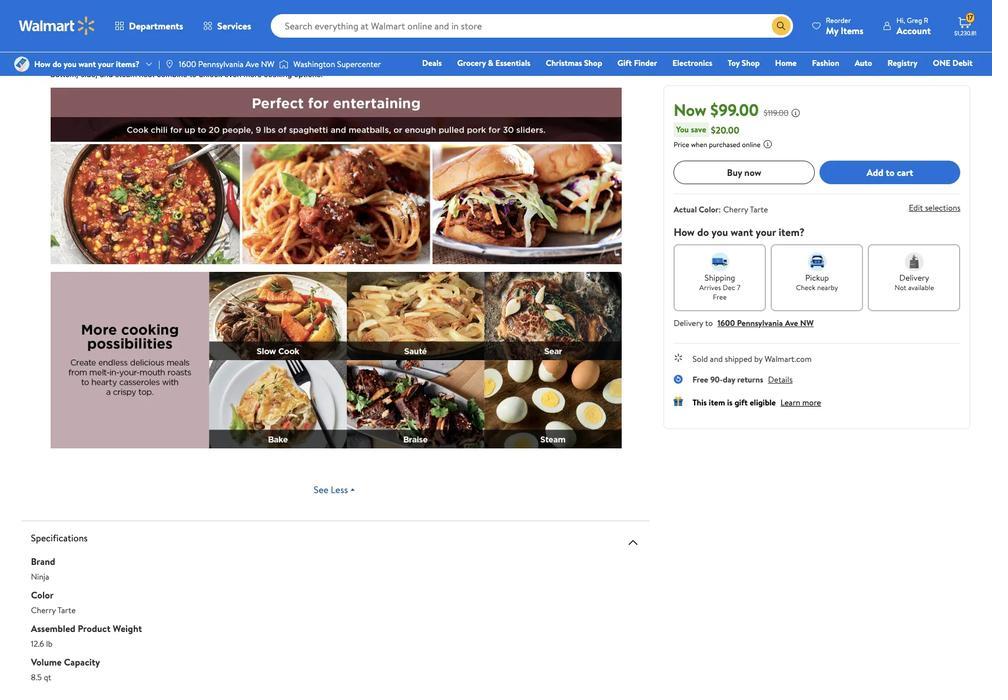 Task type: locate. For each thing, give the bounding box(es) containing it.
0 vertical spatial you
[[64, 58, 77, 70]]

0 horizontal spatial  image
[[14, 57, 29, 72]]

how for how do you want your items?
[[34, 58, 51, 70]]

walmart.com
[[765, 353, 812, 365]]

2 shop from the left
[[742, 57, 760, 69]]

items?
[[116, 58, 140, 70]]

product
[[78, 622, 110, 635]]

free
[[713, 292, 727, 302], [693, 374, 708, 386]]

1 horizontal spatial tarte
[[750, 204, 768, 216]]

 image right |
[[165, 59, 174, 69]]

ave up walmart.com
[[785, 317, 798, 329]]

shop right christmas
[[584, 57, 602, 69]]

want for item?
[[731, 225, 753, 240]]

account
[[897, 24, 931, 37]]

essentials
[[496, 57, 531, 69]]

and
[[710, 353, 723, 365]]

delivery inside delivery not available
[[900, 272, 929, 284]]

edit selections
[[909, 202, 961, 214]]

1600
[[179, 58, 196, 70], [718, 317, 735, 329]]

fashion link
[[807, 57, 845, 69]]

nw left washington
[[261, 58, 275, 70]]

1 horizontal spatial shop
[[742, 57, 760, 69]]

supercenter
[[337, 58, 381, 70]]

tarte up how do you want your item?
[[750, 204, 768, 216]]

departments
[[129, 19, 183, 32]]

christmas
[[546, 57, 582, 69]]

by
[[754, 353, 763, 365]]

free down shipping
[[713, 292, 727, 302]]

shop
[[584, 57, 602, 69], [742, 57, 760, 69]]

0 horizontal spatial tarte
[[58, 605, 76, 616]]

:
[[719, 204, 721, 216]]

1 vertical spatial how
[[674, 225, 695, 240]]

deals
[[422, 57, 442, 69]]

shop right toy
[[742, 57, 760, 69]]

search icon image
[[777, 21, 786, 31]]

item
[[709, 397, 725, 409]]

buy now
[[727, 166, 762, 179]]

0 horizontal spatial want
[[78, 58, 96, 70]]

1 horizontal spatial nw
[[800, 317, 814, 329]]

|
[[158, 58, 160, 70]]

shop for christmas shop
[[584, 57, 602, 69]]

1 horizontal spatial do
[[697, 225, 709, 240]]

1 horizontal spatial free
[[713, 292, 727, 302]]

 image
[[279, 58, 289, 70]]

pennsylvania
[[198, 58, 244, 70], [737, 317, 783, 329]]

Walmart Site-Wide search field
[[271, 14, 793, 38]]

0 vertical spatial nw
[[261, 58, 275, 70]]

0 vertical spatial ave
[[246, 58, 259, 70]]

you down ":"
[[712, 225, 728, 240]]

0 horizontal spatial your
[[98, 58, 114, 70]]

finder
[[634, 57, 657, 69]]

0 vertical spatial free
[[713, 292, 727, 302]]

details
[[768, 374, 793, 386]]

specifications
[[31, 531, 88, 544]]

$119.00
[[764, 107, 789, 119]]

delivery down intent image for delivery
[[900, 272, 929, 284]]

1 horizontal spatial your
[[756, 225, 776, 240]]

1 vertical spatial do
[[697, 225, 709, 240]]

want left the items?
[[78, 58, 96, 70]]

1 vertical spatial your
[[756, 225, 776, 240]]

1 horizontal spatial you
[[712, 225, 728, 240]]

you down walmart image
[[64, 58, 77, 70]]

intent image for delivery image
[[905, 253, 924, 271]]

1 horizontal spatial cherry
[[723, 204, 748, 216]]

tarte
[[750, 204, 768, 216], [58, 605, 76, 616]]

want for items?
[[78, 58, 96, 70]]

1 vertical spatial you
[[712, 225, 728, 240]]

how down actual
[[674, 225, 695, 240]]

0 horizontal spatial pennsylvania
[[198, 58, 244, 70]]

see less button
[[31, 478, 640, 501]]

your for item?
[[756, 225, 776, 240]]

0 horizontal spatial to
[[705, 317, 713, 329]]

1600 down the dec
[[718, 317, 735, 329]]

1 horizontal spatial to
[[886, 166, 895, 179]]

 image down walmart image
[[14, 57, 29, 72]]

0 horizontal spatial free
[[693, 374, 708, 386]]

0 horizontal spatial you
[[64, 58, 77, 70]]

hi, greg r account
[[897, 15, 931, 37]]

capacity
[[64, 656, 100, 669]]

available
[[908, 283, 934, 293]]

to left cart
[[886, 166, 895, 179]]

0 horizontal spatial how
[[34, 58, 51, 70]]

your left item?
[[756, 225, 776, 240]]

 image
[[14, 57, 29, 72], [165, 59, 174, 69]]

cherry for color
[[31, 605, 56, 616]]

0 horizontal spatial ave
[[246, 58, 259, 70]]

services button
[[193, 12, 261, 40]]

cherry right ":"
[[723, 204, 748, 216]]

you for how do you want your items?
[[64, 58, 77, 70]]

12.6
[[31, 638, 44, 650]]

intent image for shipping image
[[711, 253, 729, 271]]

my
[[826, 24, 839, 37]]

0 vertical spatial 1600
[[179, 58, 196, 70]]

pennsylvania up by
[[737, 317, 783, 329]]

want
[[78, 58, 96, 70], [731, 225, 753, 240]]

0 vertical spatial do
[[53, 58, 62, 70]]

to for add
[[886, 166, 895, 179]]

1 vertical spatial to
[[705, 317, 713, 329]]

do for how do you want your item?
[[697, 225, 709, 240]]

pennsylvania down services popup button
[[198, 58, 244, 70]]

0 horizontal spatial do
[[53, 58, 62, 70]]

color
[[699, 204, 719, 216], [31, 589, 54, 602]]

toy shop
[[728, 57, 760, 69]]

to inside button
[[886, 166, 895, 179]]

want down actual color : cherry tarte
[[731, 225, 753, 240]]

now
[[674, 98, 707, 121]]

weight
[[113, 622, 142, 635]]

delivery not available
[[895, 272, 934, 293]]

0 horizontal spatial delivery
[[674, 317, 703, 329]]

free left 90- at right
[[693, 374, 708, 386]]

walmart+ link
[[932, 73, 978, 86]]

0 horizontal spatial cherry
[[31, 605, 56, 616]]

0 vertical spatial color
[[699, 204, 719, 216]]

1 shop from the left
[[584, 57, 602, 69]]

items
[[841, 24, 864, 37]]

0 horizontal spatial shop
[[584, 57, 602, 69]]

delivery up "sold"
[[674, 317, 703, 329]]

0 horizontal spatial color
[[31, 589, 54, 602]]

1 horizontal spatial  image
[[165, 59, 174, 69]]

free 90-day returns details
[[693, 374, 793, 386]]

0 vertical spatial your
[[98, 58, 114, 70]]

intent image for pickup image
[[808, 253, 827, 271]]

you
[[676, 124, 689, 135]]

ave down services on the top left of the page
[[246, 58, 259, 70]]

home
[[775, 57, 797, 69]]

christmas shop
[[546, 57, 602, 69]]

how do you want your items?
[[34, 58, 140, 70]]

cherry up assembled
[[31, 605, 56, 616]]

electronics
[[673, 57, 713, 69]]

how do you want your item?
[[674, 225, 805, 240]]

to down arrives
[[705, 317, 713, 329]]

cherry
[[723, 204, 748, 216], [31, 605, 56, 616]]

walmart image
[[19, 16, 95, 35]]

to for delivery
[[705, 317, 713, 329]]

1600 pennsylvania ave nw button
[[718, 317, 814, 329]]

how
[[34, 58, 51, 70], [674, 225, 695, 240]]

do down walmart image
[[53, 58, 62, 70]]

1 horizontal spatial delivery
[[900, 272, 929, 284]]

your left the items?
[[98, 58, 114, 70]]

Search search field
[[271, 14, 793, 38]]

1 horizontal spatial want
[[731, 225, 753, 240]]

7
[[737, 283, 741, 293]]

day
[[723, 374, 735, 386]]

tarte up assembled
[[58, 605, 76, 616]]

washington supercenter
[[293, 58, 381, 70]]

1 vertical spatial 1600
[[718, 317, 735, 329]]

$1,230.81
[[955, 29, 977, 37]]

0 vertical spatial how
[[34, 58, 51, 70]]

how down walmart image
[[34, 58, 51, 70]]

you
[[64, 58, 77, 70], [712, 225, 728, 240]]

1 vertical spatial color
[[31, 589, 54, 602]]

nw down check
[[800, 317, 814, 329]]

you for how do you want your item?
[[712, 225, 728, 240]]

0 vertical spatial delivery
[[900, 272, 929, 284]]

0 vertical spatial want
[[78, 58, 96, 70]]

one debit walmart+
[[933, 57, 973, 85]]

0 vertical spatial tarte
[[750, 204, 768, 216]]

color right actual
[[699, 204, 719, 216]]

1600 right |
[[179, 58, 196, 70]]

electronics link
[[667, 57, 718, 69]]

1 vertical spatial tarte
[[58, 605, 76, 616]]

1 horizontal spatial how
[[674, 225, 695, 240]]

shop inside "link"
[[742, 57, 760, 69]]

services
[[217, 19, 251, 32]]

0 horizontal spatial 1600
[[179, 58, 196, 70]]

gifting made easy image
[[674, 397, 683, 406]]

0 vertical spatial pennsylvania
[[198, 58, 244, 70]]

1 vertical spatial want
[[731, 225, 753, 240]]

color down ninja
[[31, 589, 54, 602]]

cherry inside brand ninja color cherry tarte assembled product weight 12.6 lb volume capacity 8.5 qt
[[31, 605, 56, 616]]

1 vertical spatial cherry
[[31, 605, 56, 616]]

1 vertical spatial delivery
[[674, 317, 703, 329]]

0 vertical spatial to
[[886, 166, 895, 179]]

0 vertical spatial cherry
[[723, 204, 748, 216]]

 image for 1600
[[165, 59, 174, 69]]

auto link
[[850, 57, 878, 69]]

8.5
[[31, 672, 42, 683]]

do down actual color : cherry tarte
[[697, 225, 709, 240]]

1 vertical spatial ave
[[785, 317, 798, 329]]

how for how do you want your item?
[[674, 225, 695, 240]]

your
[[98, 58, 114, 70], [756, 225, 776, 240]]

hi,
[[897, 15, 905, 25]]

tarte inside brand ninja color cherry tarte assembled product weight 12.6 lb volume capacity 8.5 qt
[[58, 605, 76, 616]]

1 horizontal spatial pennsylvania
[[737, 317, 783, 329]]



Task type: vqa. For each thing, say whether or not it's contained in the screenshot.
&
yes



Task type: describe. For each thing, give the bounding box(es) containing it.
1 horizontal spatial ave
[[785, 317, 798, 329]]

cart
[[897, 166, 914, 179]]

17
[[967, 12, 974, 22]]

pickup
[[805, 272, 829, 284]]

save
[[691, 124, 706, 135]]

lb
[[46, 638, 53, 650]]

gift
[[735, 397, 748, 409]]

price when purchased online
[[674, 140, 761, 150]]

deals link
[[417, 57, 447, 69]]

shipped
[[725, 353, 752, 365]]

eligible
[[750, 397, 776, 409]]

90-
[[710, 374, 723, 386]]

arrives
[[700, 283, 721, 293]]

nearby
[[817, 283, 838, 293]]

actual color : cherry tarte
[[674, 204, 768, 216]]

tarte for color
[[58, 605, 76, 616]]

gift finder link
[[612, 57, 663, 69]]

brand
[[31, 555, 55, 568]]

1600 pennsylvania ave nw
[[179, 58, 275, 70]]

shipping
[[705, 272, 735, 284]]

details button
[[768, 374, 793, 386]]

ninja
[[31, 571, 49, 583]]

now
[[745, 166, 762, 179]]

qt
[[44, 672, 51, 683]]

check
[[796, 283, 816, 293]]

your for items?
[[98, 58, 114, 70]]

$20.00
[[711, 123, 740, 136]]

free inside shipping arrives dec 7 free
[[713, 292, 727, 302]]

you save $20.00
[[676, 123, 740, 136]]

item?
[[779, 225, 805, 240]]

registry link
[[882, 57, 923, 69]]

this item is gift eligible learn more
[[693, 397, 821, 409]]

walmart+
[[938, 74, 973, 85]]

color inside brand ninja color cherry tarte assembled product weight 12.6 lb volume capacity 8.5 qt
[[31, 589, 54, 602]]

learn more button
[[781, 397, 821, 409]]

see less
[[314, 483, 348, 496]]

sold
[[693, 353, 708, 365]]

learn more about strikethrough prices image
[[791, 108, 801, 118]]

online
[[742, 140, 761, 150]]

volume
[[31, 656, 62, 669]]

learn
[[781, 397, 801, 409]]

toy
[[728, 57, 740, 69]]

shipping arrives dec 7 free
[[700, 272, 741, 302]]

1 vertical spatial nw
[[800, 317, 814, 329]]

grocery & essentials
[[457, 57, 531, 69]]

r
[[924, 15, 929, 25]]

one debit link
[[928, 57, 978, 69]]

 image for how
[[14, 57, 29, 72]]

gift
[[618, 57, 632, 69]]

add to cart button
[[820, 161, 961, 184]]

edit selections button
[[909, 202, 961, 214]]

edit
[[909, 202, 923, 214]]

this
[[693, 397, 707, 409]]

&
[[488, 57, 494, 69]]

$99.00
[[711, 98, 759, 121]]

departments button
[[105, 12, 193, 40]]

home link
[[770, 57, 802, 69]]

less
[[331, 483, 348, 496]]

1 horizontal spatial 1600
[[718, 317, 735, 329]]

reorder my items
[[826, 15, 864, 37]]

legal information image
[[763, 140, 773, 149]]

tarte for :
[[750, 204, 768, 216]]

christmas shop link
[[541, 57, 608, 69]]

buy
[[727, 166, 742, 179]]

grocery & essentials link
[[452, 57, 536, 69]]

add
[[867, 166, 884, 179]]

registry
[[888, 57, 918, 69]]

price
[[674, 140, 689, 150]]

dec
[[723, 283, 735, 293]]

washington
[[293, 58, 335, 70]]

now $99.00
[[674, 98, 759, 121]]

assembled
[[31, 622, 75, 635]]

greg
[[907, 15, 922, 25]]

1 vertical spatial pennsylvania
[[737, 317, 783, 329]]

selections
[[925, 202, 961, 214]]

actual
[[674, 204, 697, 216]]

delivery to 1600 pennsylvania ave nw
[[674, 317, 814, 329]]

specifications image
[[626, 536, 640, 550]]

0 horizontal spatial nw
[[261, 58, 275, 70]]

auto
[[855, 57, 872, 69]]

debit
[[953, 57, 973, 69]]

purchased
[[709, 140, 740, 150]]

1 horizontal spatial color
[[699, 204, 719, 216]]

delivery for not
[[900, 272, 929, 284]]

do for how do you want your items?
[[53, 58, 62, 70]]

add to cart
[[867, 166, 914, 179]]

reorder
[[826, 15, 851, 25]]

1 vertical spatial free
[[693, 374, 708, 386]]

when
[[691, 140, 707, 150]]

cherry for :
[[723, 204, 748, 216]]

delivery for to
[[674, 317, 703, 329]]

brand ninja color cherry tarte assembled product weight 12.6 lb volume capacity 8.5 qt
[[31, 555, 142, 683]]

fashion
[[812, 57, 840, 69]]

one
[[933, 57, 951, 69]]

shop for toy shop
[[742, 57, 760, 69]]



